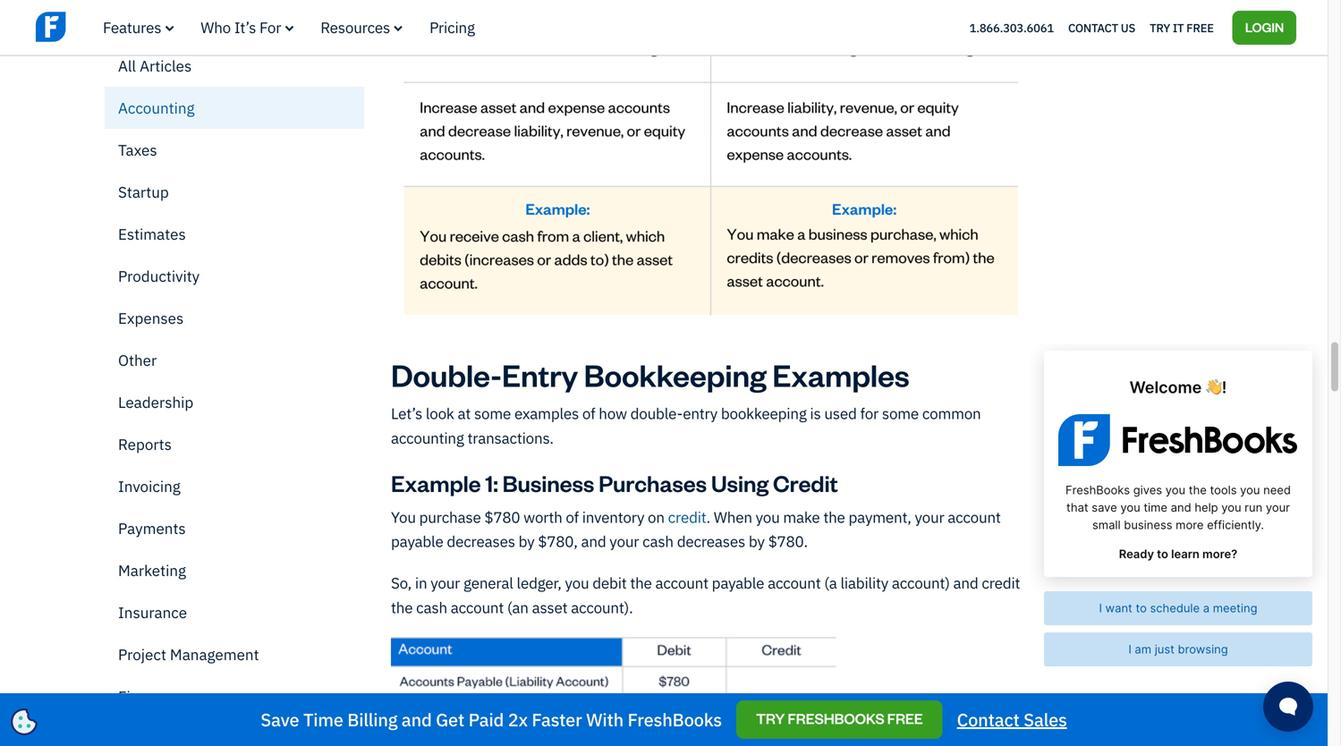 Task type: locate. For each thing, give the bounding box(es) containing it.
0 horizontal spatial the
[[391, 598, 413, 617]]

credit
[[773, 468, 838, 497]]

time
[[303, 708, 343, 731]]

contact sales link
[[957, 708, 1067, 732]]

account)
[[892, 573, 950, 593]]

and down 'inventory' at the left bottom of the page
[[581, 532, 606, 551]]

inventory
[[582, 507, 644, 527]]

contact us link
[[1068, 16, 1136, 39]]

1 horizontal spatial payable
[[712, 573, 764, 593]]

and inside so, in your general ledger, you debit the account payable account (a liability account) and credit the cash account (an asset account).
[[953, 573, 978, 593]]

by down worth on the left bottom of the page
[[519, 532, 535, 551]]

by
[[519, 532, 535, 551], [749, 532, 765, 551]]

and inside . when you make the payment, your account payable decreases by $780, and your cash decreases by $780.
[[581, 532, 606, 551]]

0 vertical spatial the
[[823, 507, 845, 527]]

double-entry bookkeeping examples let's look at some examples of how double-entry bookkeeping is used for some common accounting transactions.
[[391, 354, 981, 448]]

1 horizontal spatial of
[[582, 404, 595, 423]]

some right for
[[882, 404, 919, 423]]

the right make
[[823, 507, 845, 527]]

with
[[586, 708, 624, 731]]

0 vertical spatial cash
[[643, 532, 674, 551]]

1 horizontal spatial the
[[630, 573, 652, 593]]

free inside "link"
[[1187, 20, 1214, 35]]

decreases down $780
[[447, 532, 515, 551]]

0 horizontal spatial free
[[887, 709, 923, 728]]

invoicing
[[118, 476, 181, 496]]

your inside so, in your general ledger, you debit the account payable account (a liability account) and credit the cash account (an asset account).
[[431, 573, 460, 593]]

1 horizontal spatial contact
[[1068, 20, 1118, 35]]

credit inside so, in your general ledger, you debit the account payable account (a liability account) and credit the cash account (an asset account).
[[982, 573, 1020, 593]]

1 vertical spatial and
[[953, 573, 978, 593]]

sales
[[1024, 708, 1067, 731]]

account
[[948, 507, 1001, 527], [655, 573, 709, 593], [768, 573, 821, 593], [451, 598, 504, 617]]

2 decreases from the left
[[677, 532, 745, 551]]

productivity link
[[105, 255, 364, 297]]

credit
[[668, 507, 706, 527], [982, 573, 1020, 593]]

1 vertical spatial of
[[566, 507, 579, 527]]

of inside double-entry bookkeeping examples let's look at some examples of how double-entry bookkeeping is used for some common accounting transactions.
[[582, 404, 595, 423]]

try freshbooks free
[[756, 709, 923, 728]]

try inside 'link'
[[756, 709, 785, 728]]

2 vertical spatial your
[[431, 573, 460, 593]]

payments
[[118, 519, 186, 538]]

0 vertical spatial and
[[581, 532, 606, 551]]

some right at
[[474, 404, 511, 423]]

0 horizontal spatial decreases
[[447, 532, 515, 551]]

1 horizontal spatial your
[[610, 532, 639, 551]]

decreases down the "." in the right of the page
[[677, 532, 745, 551]]

your
[[915, 507, 944, 527], [610, 532, 639, 551], [431, 573, 460, 593]]

1 vertical spatial try
[[756, 709, 785, 728]]

account down . when you make the payment, your account payable decreases by $780, and your cash decreases by $780.
[[655, 573, 709, 593]]

insurance link
[[105, 591, 364, 634]]

1 horizontal spatial free
[[1187, 20, 1214, 35]]

cookie consent banner dialog
[[13, 526, 282, 733]]

payable inside so, in your general ledger, you debit the account payable account (a liability account) and credit the cash account (an asset account).
[[712, 573, 764, 593]]

purchases
[[599, 468, 707, 497]]

0 vertical spatial your
[[915, 507, 944, 527]]

and left get at bottom left
[[402, 708, 432, 731]]

your down 'inventory' at the left bottom of the page
[[610, 532, 639, 551]]

0 vertical spatial try
[[1150, 20, 1170, 35]]

try inside "link"
[[1150, 20, 1170, 35]]

example 1: business purchases using credit
[[391, 468, 838, 497]]

0 horizontal spatial your
[[431, 573, 460, 593]]

all
[[118, 56, 136, 76]]

project
[[118, 645, 166, 664]]

1 horizontal spatial try
[[1150, 20, 1170, 35]]

0 vertical spatial payable
[[391, 532, 443, 551]]

account inside . when you make the payment, your account payable decreases by $780, and your cash decreases by $780.
[[948, 507, 1001, 527]]

estimates
[[118, 224, 186, 244]]

when
[[714, 507, 752, 527]]

asset
[[532, 598, 568, 617]]

of left how on the bottom of page
[[582, 404, 595, 423]]

2 by from the left
[[749, 532, 765, 551]]

by left $780.
[[749, 532, 765, 551]]

pricing link
[[430, 17, 475, 37]]

1:
[[485, 468, 498, 497]]

you left debit
[[565, 573, 589, 593]]

0 horizontal spatial freshbooks
[[628, 708, 722, 731]]

1 horizontal spatial you
[[756, 507, 780, 527]]

the
[[823, 507, 845, 527], [630, 573, 652, 593], [391, 598, 413, 617]]

1 vertical spatial payable
[[712, 573, 764, 593]]

and
[[581, 532, 606, 551], [953, 573, 978, 593], [402, 708, 432, 731]]

account up account)
[[948, 507, 1001, 527]]

worth
[[524, 507, 562, 527]]

1 horizontal spatial and
[[581, 532, 606, 551]]

1 vertical spatial cash
[[416, 598, 447, 617]]

you purchase $780 worth of inventory on credit
[[391, 507, 706, 527]]

your right the in
[[431, 573, 460, 593]]

cookie preferences image
[[11, 709, 38, 736]]

2 horizontal spatial the
[[823, 507, 845, 527]]

payable down the when
[[712, 573, 764, 593]]

1 horizontal spatial cash
[[643, 532, 674, 551]]

expenses link
[[105, 297, 364, 339]]

cash inside . when you make the payment, your account payable decreases by $780, and your cash decreases by $780.
[[643, 532, 674, 551]]

1 horizontal spatial credit
[[982, 573, 1020, 593]]

so,
[[391, 573, 412, 593]]

for
[[860, 404, 879, 423]]

1 horizontal spatial by
[[749, 532, 765, 551]]

business
[[503, 468, 594, 497]]

billing
[[347, 708, 398, 731]]

you up $780.
[[756, 507, 780, 527]]

1 by from the left
[[519, 532, 535, 551]]

contact for contact sales
[[957, 708, 1020, 731]]

2x
[[508, 708, 528, 731]]

0 horizontal spatial you
[[565, 573, 589, 593]]

credit right on
[[668, 507, 706, 527]]

and right account)
[[953, 573, 978, 593]]

all articles
[[118, 56, 192, 76]]

credit right account)
[[982, 573, 1020, 593]]

0 horizontal spatial payable
[[391, 532, 443, 551]]

2 some from the left
[[882, 404, 919, 423]]

0 horizontal spatial credit
[[668, 507, 706, 527]]

contact left sales
[[957, 708, 1020, 731]]

0 vertical spatial contact
[[1068, 20, 1118, 35]]

1 vertical spatial free
[[887, 709, 923, 728]]

make
[[783, 507, 820, 527]]

the down so,
[[391, 598, 413, 617]]

free inside 'link'
[[887, 709, 923, 728]]

0 vertical spatial of
[[582, 404, 595, 423]]

of up $780,
[[566, 507, 579, 527]]

0 horizontal spatial contact
[[957, 708, 1020, 731]]

your right payment,
[[915, 507, 944, 527]]

estimates link
[[105, 213, 364, 255]]

contact left us
[[1068, 20, 1118, 35]]

1 horizontal spatial some
[[882, 404, 919, 423]]

1 vertical spatial credit
[[982, 573, 1020, 593]]

contact
[[1068, 20, 1118, 35], [957, 708, 1020, 731]]

payable down you
[[391, 532, 443, 551]]

the right debit
[[630, 573, 652, 593]]

common
[[922, 404, 981, 423]]

0 horizontal spatial and
[[402, 708, 432, 731]]

cash down the in
[[416, 598, 447, 617]]

0 vertical spatial you
[[756, 507, 780, 527]]

productivity
[[118, 266, 200, 286]]

0 vertical spatial credit
[[668, 507, 706, 527]]

freshbooks logo image
[[36, 10, 174, 44]]

on
[[648, 507, 665, 527]]

you
[[756, 507, 780, 527], [565, 573, 589, 593]]

. when you make the payment, your account payable decreases by $780, and your cash decreases by $780.
[[391, 507, 1001, 551]]

1 vertical spatial contact
[[957, 708, 1020, 731]]

1 horizontal spatial decreases
[[677, 532, 745, 551]]

0 horizontal spatial some
[[474, 404, 511, 423]]

0 horizontal spatial cash
[[416, 598, 447, 617]]

2 vertical spatial and
[[402, 708, 432, 731]]

0 vertical spatial free
[[1187, 20, 1214, 35]]

you inside . when you make the payment, your account payable decreases by $780, and your cash decreases by $780.
[[756, 507, 780, 527]]

articles
[[140, 56, 192, 76]]

examples
[[772, 354, 910, 395]]

purchase
[[419, 507, 481, 527]]

1 vertical spatial you
[[565, 573, 589, 593]]

0 horizontal spatial by
[[519, 532, 535, 551]]

1 horizontal spatial freshbooks
[[788, 709, 885, 728]]

(a
[[824, 573, 837, 593]]

save time billing and get paid 2x faster with freshbooks
[[261, 708, 722, 731]]

cash down on
[[643, 532, 674, 551]]

2 horizontal spatial and
[[953, 573, 978, 593]]

0 horizontal spatial try
[[756, 709, 785, 728]]

decreases
[[447, 532, 515, 551], [677, 532, 745, 551]]

some
[[474, 404, 511, 423], [882, 404, 919, 423]]



Task type: vqa. For each thing, say whether or not it's contained in the screenshot.
asset
yes



Task type: describe. For each thing, give the bounding box(es) containing it.
double-
[[630, 404, 683, 423]]

2 horizontal spatial your
[[915, 507, 944, 527]]

finance link
[[105, 676, 364, 718]]

$780,
[[538, 532, 578, 551]]

accounting link
[[105, 87, 364, 129]]

pricing
[[430, 17, 475, 37]]

using
[[711, 468, 769, 497]]

payments link
[[105, 507, 364, 549]]

double-
[[391, 354, 502, 395]]

entry
[[502, 354, 578, 395]]

who
[[201, 17, 231, 37]]

try for try freshbooks free
[[756, 709, 785, 728]]

other
[[118, 350, 157, 370]]

$780
[[484, 507, 520, 527]]

all articles link
[[105, 45, 364, 87]]

used
[[824, 404, 857, 423]]

free for try it free
[[1187, 20, 1214, 35]]

paid
[[468, 708, 504, 731]]

who it's for link
[[201, 17, 294, 37]]

entry
[[683, 404, 718, 423]]

login
[[1245, 18, 1284, 35]]

leadership
[[118, 392, 193, 412]]

the inside . when you make the payment, your account payable decreases by $780, and your cash decreases by $780.
[[823, 507, 845, 527]]

liability
[[841, 573, 889, 593]]

1 vertical spatial the
[[630, 573, 652, 593]]

get
[[436, 708, 464, 731]]

expenses
[[118, 308, 184, 328]]

at
[[458, 404, 471, 423]]

1.866.303.6061
[[970, 20, 1054, 35]]

illustration: double-entry bookkeeping example image
[[391, 637, 838, 741]]

credit link
[[668, 507, 706, 527]]

marketing link
[[105, 549, 364, 591]]

2 vertical spatial the
[[391, 598, 413, 617]]

account left (a
[[768, 573, 821, 593]]

payment,
[[849, 507, 911, 527]]

startup
[[118, 182, 169, 202]]

1 vertical spatial your
[[610, 532, 639, 551]]

us
[[1121, 20, 1136, 35]]

account).
[[571, 598, 633, 617]]

payable inside . when you make the payment, your account payable decreases by $780, and your cash decreases by $780.
[[391, 532, 443, 551]]

1 some from the left
[[474, 404, 511, 423]]

try for try it free
[[1150, 20, 1170, 35]]

login link
[[1233, 11, 1297, 45]]

accounting
[[391, 428, 464, 448]]

insurance
[[118, 603, 187, 622]]

who it's for
[[201, 17, 281, 37]]

cash inside so, in your general ledger, you debit the account payable account (a liability account) and credit the cash account (an asset account).
[[416, 598, 447, 617]]

freshbooks inside 'link'
[[788, 709, 885, 728]]

marketing
[[118, 561, 186, 580]]

general
[[464, 573, 513, 593]]

.
[[706, 507, 710, 527]]

for
[[259, 17, 281, 37]]

look
[[426, 404, 454, 423]]

taxes
[[118, 140, 157, 160]]

startup link
[[105, 171, 364, 213]]

contact sales
[[957, 708, 1067, 731]]

project management
[[118, 645, 259, 664]]

example
[[391, 468, 481, 497]]

free for try freshbooks free
[[887, 709, 923, 728]]

bookkeeping
[[584, 354, 767, 395]]

reports link
[[105, 423, 364, 465]]

invoicing link
[[105, 465, 364, 507]]

try it free
[[1150, 20, 1214, 35]]

account down general
[[451, 598, 504, 617]]

1 decreases from the left
[[447, 532, 515, 551]]

management
[[170, 645, 259, 664]]

ledger,
[[517, 573, 562, 593]]

illustration: debits vs credits in accounting image
[[391, 0, 1032, 340]]

1.866.303.6061 link
[[970, 20, 1054, 35]]

taxes link
[[105, 129, 364, 171]]

it
[[1173, 20, 1184, 35]]

resources link
[[321, 17, 403, 37]]

finance
[[118, 687, 172, 706]]

accounting
[[118, 98, 195, 118]]

features link
[[103, 17, 174, 37]]

faster
[[532, 708, 582, 731]]

try it free link
[[1150, 16, 1214, 39]]

project management link
[[105, 634, 364, 676]]

$780.
[[768, 532, 808, 551]]

reports
[[118, 434, 172, 454]]

resources
[[321, 17, 390, 37]]

contact for contact us
[[1068, 20, 1118, 35]]

leadership link
[[105, 381, 364, 423]]

is
[[810, 404, 821, 423]]

try freshbooks free link
[[736, 701, 943, 739]]

(an
[[507, 598, 529, 617]]

0 horizontal spatial of
[[566, 507, 579, 527]]

save
[[261, 708, 299, 731]]

debit
[[593, 573, 627, 593]]

features
[[103, 17, 161, 37]]

let's
[[391, 404, 422, 423]]

you inside so, in your general ledger, you debit the account payable account (a liability account) and credit the cash account (an asset account).
[[565, 573, 589, 593]]

you
[[391, 507, 416, 527]]

transactions.
[[467, 428, 554, 448]]



